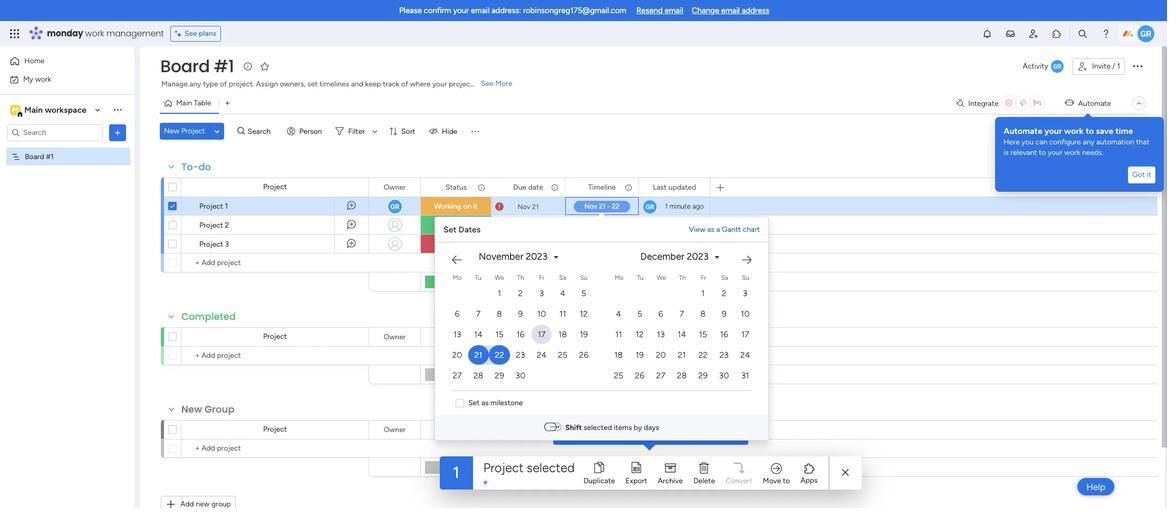 Task type: describe. For each thing, give the bounding box(es) containing it.
your right where
[[432, 80, 447, 89]]

2 28 button from the left
[[672, 366, 692, 386]]

items for at
[[634, 352, 658, 363]]

management
[[106, 27, 164, 40]]

2 of from the left
[[401, 80, 408, 89]]

invite / 1
[[1092, 62, 1120, 71]]

1 horizontal spatial 22
[[532, 221, 539, 229]]

work up configure
[[1064, 126, 1084, 136]]

main for main table
[[176, 99, 192, 108]]

0 horizontal spatial 22
[[495, 350, 504, 360]]

to-do
[[181, 160, 211, 174]]

0 horizontal spatial 12 button
[[574, 304, 594, 324]]

done
[[447, 220, 465, 229]]

2 we from the left
[[657, 274, 666, 282]]

1 button for december 2023
[[693, 284, 713, 303]]

To-do field
[[179, 160, 214, 174]]

1 horizontal spatial 26 button
[[630, 366, 650, 386]]

9 for first 9 button from the left
[[518, 309, 523, 319]]

stands.
[[475, 80, 498, 89]]

0 vertical spatial #1
[[214, 54, 234, 78]]

2 15 from the left
[[699, 330, 707, 340]]

caret down image
[[715, 253, 719, 261]]

my work
[[23, 75, 51, 84]]

2 button for december 2023
[[714, 284, 734, 303]]

help image
[[1101, 28, 1111, 39]]

workspace options image
[[112, 105, 123, 115]]

0 horizontal spatial 23
[[516, 350, 525, 360]]

greg robinson image
[[1138, 25, 1155, 42]]

archive
[[658, 477, 683, 486]]

18 for 18 button to the bottom
[[614, 350, 623, 360]]

activity
[[1023, 62, 1049, 71]]

1 vertical spatial 25
[[614, 371, 623, 381]]

automate for automate your work to save time here you can configure any automation that is relevant to your work needs.
[[1004, 126, 1043, 136]]

0 horizontal spatial 4 button
[[553, 284, 573, 303]]

2 9 button from the left
[[714, 304, 734, 324]]

0 horizontal spatial 19 button
[[574, 325, 594, 344]]

value,
[[709, 368, 730, 378]]

1 1 minute ago from the top
[[665, 203, 704, 210]]

1 vertical spatial 12 button
[[630, 325, 650, 344]]

0 horizontal spatial 2
[[225, 221, 229, 230]]

31
[[741, 371, 749, 381]]

1 16 button from the left
[[511, 325, 531, 344]]

resend email
[[636, 6, 683, 15]]

activity button
[[1019, 58, 1069, 75]]

1 10 from the left
[[537, 309, 546, 319]]

type
[[203, 80, 218, 89]]

0 horizontal spatial 26
[[579, 350, 589, 360]]

6 for 2nd 6 button
[[659, 309, 663, 319]]

completed
[[181, 310, 236, 323]]

0 horizontal spatial 3
[[225, 240, 229, 249]]

my
[[23, 75, 33, 84]]

1 20 button from the left
[[447, 345, 467, 365]]

monday
[[47, 27, 83, 40]]

it inside button
[[1147, 170, 1151, 179]]

1 8 button from the left
[[489, 304, 510, 324]]

nov 21
[[518, 203, 539, 211]]

1 updated from the top
[[669, 183, 696, 192]]

2023 for november 2023
[[526, 251, 548, 263]]

work inside 'button'
[[35, 75, 51, 84]]

project 3
[[199, 240, 229, 249]]

please confirm your email address: robinsongreg175@gmail.com
[[399, 6, 626, 15]]

29 for second 29 button from right
[[495, 371, 504, 381]]

options image
[[1131, 59, 1144, 72]]

1 of from the left
[[220, 80, 227, 89]]

2 13 button from the left
[[651, 325, 671, 344]]

here
[[1004, 138, 1020, 147]]

your right confirm
[[453, 6, 469, 15]]

m
[[12, 105, 18, 114]]

0 horizontal spatial 19
[[580, 330, 588, 340]]

1 7 from the left
[[476, 309, 481, 319]]

0 horizontal spatial 21
[[474, 350, 482, 360]]

0 vertical spatial 12
[[580, 309, 588, 319]]

2 10 from the left
[[741, 309, 750, 319]]

3 minute from the top
[[670, 240, 691, 248]]

project 1
[[199, 202, 228, 211]]

dates
[[459, 224, 481, 234]]

1 last updated field from the top
[[650, 182, 699, 193]]

2 22 button from the left
[[693, 345, 713, 365]]

help
[[1087, 482, 1106, 492]]

project.
[[229, 80, 254, 89]]

automate your work to save time here you can configure any automation that is relevant to your work needs.
[[1004, 126, 1150, 157]]

1 13 from the left
[[453, 330, 461, 340]]

working on it
[[434, 202, 478, 211]]

Completed field
[[179, 310, 238, 324]]

apps
[[801, 476, 818, 485]]

convert
[[726, 477, 753, 486]]

3 for november 2023
[[539, 289, 544, 299]]

1 vertical spatial 19 button
[[630, 345, 650, 365]]

multiple for select
[[589, 368, 618, 378]]

3 for december 2023
[[743, 289, 748, 299]]

do
[[199, 160, 211, 174]]

last for 3rd last updated field from the bottom of the page
[[653, 183, 667, 192]]

1 timeline field from the top
[[586, 182, 619, 193]]

16 for 2nd 16 button
[[720, 330, 728, 340]]

2 mo from the left
[[615, 274, 624, 282]]

email for resend email
[[665, 6, 683, 15]]

once!
[[671, 352, 695, 363]]

sort button
[[384, 123, 422, 140]]

1 minute from the top
[[670, 203, 691, 210]]

1 su from the left
[[580, 274, 588, 282]]

1 due from the top
[[513, 183, 527, 192]]

address
[[742, 6, 770, 15]]

/
[[1113, 62, 1115, 71]]

2 17 button from the left
[[735, 325, 755, 344]]

1 vertical spatial 18 button
[[609, 345, 629, 365]]

1 8 from the left
[[497, 309, 502, 319]]

2 su from the left
[[742, 274, 750, 282]]

0 horizontal spatial 18 button
[[553, 325, 573, 344]]

delete
[[694, 477, 715, 486]]

your down configure
[[1048, 148, 1063, 157]]

1 th from the left
[[517, 274, 524, 282]]

hide
[[442, 127, 457, 136]]

2 minute from the top
[[670, 221, 691, 229]]

1 email from the left
[[471, 6, 490, 15]]

search everything image
[[1078, 28, 1088, 39]]

main table button
[[160, 95, 219, 112]]

2 owner field from the top
[[381, 332, 409, 343]]

december
[[640, 251, 685, 263]]

1 6 button from the left
[[447, 304, 467, 324]]

autopilot image
[[1065, 96, 1074, 110]]

new for new group
[[181, 403, 202, 416]]

2 due from the top
[[513, 333, 527, 342]]

1 22 button from the left
[[489, 345, 510, 365]]

project selected
[[484, 460, 575, 476]]

27 for first 27 button
[[453, 371, 462, 381]]

1 9 button from the left
[[511, 304, 531, 324]]

1 sa from the left
[[559, 274, 566, 282]]

filter button
[[331, 123, 381, 140]]

nov 23
[[517, 240, 539, 248]]

24 for second the 24 button
[[740, 350, 750, 360]]

automate for automate
[[1078, 99, 1111, 108]]

2 1 minute ago from the top
[[665, 221, 704, 229]]

20 for 2nd '20' button from right
[[452, 350, 462, 360]]

14 for 1st 14 button from right
[[678, 330, 686, 340]]

1 horizontal spatial 12
[[636, 330, 644, 340]]

2023 for december 2023
[[687, 251, 709, 263]]

see for see more
[[481, 79, 494, 88]]

2 fr from the left
[[701, 274, 706, 282]]

1 21 button from the left
[[468, 345, 489, 365]]

1 horizontal spatial 21
[[532, 203, 539, 211]]

update
[[652, 368, 678, 378]]

Search in workspace field
[[22, 127, 88, 139]]

configure
[[1049, 138, 1081, 147]]

time
[[1116, 126, 1133, 136]]

where
[[410, 80, 431, 89]]

inbox image
[[1005, 28, 1016, 39]]

1 10 button from the left
[[532, 304, 552, 324]]

automation
[[1097, 138, 1134, 147]]

duplicate
[[584, 477, 615, 486]]

1 fr from the left
[[539, 274, 544, 282]]

2 16 button from the left
[[714, 325, 734, 344]]

1 13 button from the left
[[447, 325, 467, 344]]

manage
[[161, 80, 188, 89]]

keep
[[365, 80, 381, 89]]

menu image
[[470, 126, 481, 137]]

workspace image
[[10, 104, 21, 116]]

2 tu from the left
[[637, 274, 644, 282]]

save
[[1096, 126, 1114, 136]]

17 for 1st 17 button from left
[[538, 330, 546, 340]]

to inside select multiple items to update column value, edit or move them in one single click.
[[643, 368, 650, 378]]

1 status field from the top
[[443, 182, 470, 193]]

0 vertical spatial 11 button
[[553, 304, 573, 324]]

invite
[[1092, 62, 1111, 71]]

1 vertical spatial it
[[473, 202, 478, 211]]

board #1 inside "list box"
[[25, 152, 54, 161]]

0 horizontal spatial 5
[[581, 289, 586, 299]]

2 29 button from the left
[[693, 366, 713, 386]]

2 due date field from the top
[[511, 332, 546, 343]]

30 for 2nd 30 button from the left
[[719, 371, 729, 381]]

1 timeline from the top
[[588, 183, 616, 192]]

move
[[763, 477, 782, 486]]

at
[[660, 352, 668, 363]]

milestone
[[491, 399, 523, 408]]

1 button for november 2023
[[489, 284, 510, 303]]

1 23 button from the left
[[511, 345, 531, 365]]

last updated for second last updated field from the bottom of the page
[[653, 333, 696, 342]]

add view image
[[225, 99, 230, 107]]

main for main workspace
[[24, 105, 43, 115]]

status for first status 'field'
[[446, 183, 467, 192]]

in
[[633, 380, 639, 390]]

1 horizontal spatial 23
[[532, 240, 539, 248]]

multiple for update
[[598, 352, 632, 363]]

2 15 button from the left
[[693, 325, 713, 344]]

3 ago from the top
[[693, 240, 704, 248]]

owner for do
[[384, 183, 406, 192]]

1 tu from the left
[[475, 274, 482, 282]]

1 vertical spatial 25 button
[[609, 366, 629, 386]]

1 date from the top
[[528, 183, 543, 192]]

1 vertical spatial 11 button
[[609, 325, 629, 344]]

or
[[580, 380, 588, 390]]

click.
[[680, 380, 698, 390]]

robinsongreg175@gmail.com
[[523, 6, 626, 15]]

plans
[[199, 29, 216, 38]]

0 vertical spatial board
[[160, 54, 210, 78]]

guaranteed time-saver ;)
[[564, 404, 655, 414]]

help button
[[1078, 478, 1115, 496]]

1 ago from the top
[[693, 203, 704, 210]]

angle down image
[[214, 127, 220, 135]]

2 button for november 2023
[[511, 284, 531, 303]]

2 ago from the top
[[693, 221, 704, 229]]

4 for right the 4 button
[[616, 309, 621, 319]]

2 7 button from the left
[[672, 304, 692, 324]]

monday work management
[[47, 27, 164, 40]]

2 24 button from the left
[[735, 345, 755, 365]]

got it
[[1132, 170, 1151, 179]]

column information image
[[551, 183, 559, 192]]

0 horizontal spatial 25
[[558, 350, 568, 360]]

1 due date from the top
[[513, 183, 543, 192]]

new project button
[[160, 123, 209, 140]]

work down configure
[[1064, 148, 1081, 157]]

see plans
[[184, 29, 216, 38]]

last for 1st last updated field from the bottom of the page
[[653, 425, 667, 434]]

1 vertical spatial 26
[[635, 371, 645, 381]]

2 21 button from the left
[[672, 345, 692, 365]]

november
[[479, 251, 524, 263]]

group
[[205, 403, 235, 416]]

0 vertical spatial 26 button
[[574, 345, 594, 365]]

new group
[[181, 403, 235, 416]]

on
[[463, 202, 472, 211]]

1 27 button from the left
[[447, 366, 467, 386]]

1 15 from the left
[[495, 330, 504, 340]]

2 8 from the left
[[701, 309, 706, 319]]

nov 22
[[517, 221, 539, 229]]

workspace selection element
[[10, 104, 88, 117]]

3 1 minute ago from the top
[[665, 240, 704, 248]]

1 mo from the left
[[453, 274, 462, 282]]

view
[[689, 225, 706, 234]]

address:
[[492, 6, 521, 15]]

2 20 button from the left
[[651, 345, 671, 365]]

owners,
[[280, 80, 306, 89]]

1 28 button from the left
[[468, 366, 488, 386]]

2 horizontal spatial 23
[[720, 350, 729, 360]]

3 timeline from the top
[[588, 425, 616, 434]]

set for set dates
[[444, 224, 457, 234]]

is
[[1004, 148, 1009, 157]]

as for view
[[707, 225, 715, 234]]

1 vertical spatial 19
[[636, 350, 644, 360]]

chart
[[743, 225, 760, 234]]

v2 search image
[[237, 125, 245, 137]]

1 14 button from the left
[[468, 325, 488, 344]]

see plans button
[[170, 26, 221, 42]]

select multiple items to update column value, edit or move them in one single click.
[[564, 368, 730, 390]]

see more link
[[480, 79, 514, 89]]

1 horizontal spatial 5
[[637, 309, 642, 319]]

work right monday
[[85, 27, 104, 40]]

2 date from the top
[[528, 333, 543, 342]]

please
[[399, 6, 422, 15]]

2 due date from the top
[[513, 333, 543, 342]]

nov for nov 23
[[517, 240, 530, 248]]

2 10 button from the left
[[735, 304, 755, 324]]

a
[[716, 225, 720, 234]]

2 updated from the top
[[669, 333, 696, 342]]

2 13 from the left
[[657, 330, 665, 340]]

1 30 button from the left
[[511, 366, 531, 386]]

items for by
[[614, 423, 632, 432]]

email for change email address
[[721, 6, 740, 15]]

gantt
[[722, 225, 741, 234]]

change
[[692, 6, 719, 15]]

2 horizontal spatial 22
[[698, 350, 708, 360]]

1 + add project text field from the top
[[187, 257, 364, 270]]

owner field for to-do
[[381, 182, 409, 193]]

show board description image
[[241, 61, 254, 72]]

3 last updated field from the top
[[650, 424, 699, 436]]



Task type: locate. For each thing, give the bounding box(es) containing it.
28 button up set as milestone
[[468, 366, 488, 386]]

items left the 'at'
[[634, 352, 658, 363]]

automate right autopilot image
[[1078, 99, 1111, 108]]

21
[[532, 203, 539, 211], [474, 350, 482, 360], [678, 350, 686, 360]]

2 vertical spatial ago
[[693, 240, 704, 248]]

see more
[[481, 79, 513, 88]]

9 for 1st 9 button from right
[[722, 309, 727, 319]]

see left more
[[481, 79, 494, 88]]

automate inside "automate your work to save time here you can configure any automation that is relevant to your work needs."
[[1004, 126, 1043, 136]]

1 we from the left
[[495, 274, 504, 282]]

last updated for 1st last updated field from the bottom of the page
[[653, 425, 696, 434]]

new project
[[164, 127, 205, 136]]

1 vertical spatial date
[[528, 333, 543, 342]]

2 30 from the left
[[719, 371, 729, 381]]

Due date field
[[511, 182, 546, 193], [511, 332, 546, 343]]

items up in
[[620, 368, 640, 378]]

Last updated field
[[650, 182, 699, 193], [650, 332, 699, 343], [650, 424, 699, 436]]

to left save
[[1086, 126, 1094, 136]]

1 horizontal spatial 2 button
[[714, 284, 734, 303]]

8
[[497, 309, 502, 319], [701, 309, 706, 319]]

;)
[[650, 404, 655, 414]]

1 horizontal spatial 12 button
[[630, 325, 650, 344]]

set left milestone
[[468, 399, 480, 408]]

2 timeline from the top
[[588, 333, 616, 342]]

last updated field up once!
[[650, 332, 699, 343]]

19
[[580, 330, 588, 340], [636, 350, 644, 360]]

2 27 button from the left
[[651, 366, 671, 386]]

timeline field down guaranteed time-saver ;)
[[586, 424, 619, 436]]

ago
[[693, 203, 704, 210], [693, 221, 704, 229], [693, 240, 704, 248]]

0 vertical spatial 5 button
[[574, 284, 594, 303]]

26 button down update multiple items at once!
[[630, 366, 650, 386]]

move to
[[763, 477, 790, 486]]

main inside button
[[176, 99, 192, 108]]

0 horizontal spatial of
[[220, 80, 227, 89]]

1 14 from the left
[[474, 330, 483, 340]]

2 2 button from the left
[[714, 284, 734, 303]]

1 28 from the left
[[473, 371, 483, 381]]

11
[[559, 309, 566, 319], [615, 330, 622, 340]]

mo
[[453, 274, 462, 282], [615, 274, 624, 282]]

16 for second 16 button from right
[[517, 330, 525, 340]]

1 vertical spatial 12
[[636, 330, 644, 340]]

project
[[449, 80, 473, 89]]

28 button
[[468, 366, 488, 386], [672, 366, 692, 386]]

0 vertical spatial as
[[707, 225, 715, 234]]

1 vertical spatial timeline field
[[586, 332, 619, 343]]

new left group
[[181, 403, 202, 416]]

1 vertical spatial updated
[[669, 333, 696, 342]]

column
[[680, 368, 707, 378]]

0 horizontal spatial 6 button
[[447, 304, 467, 324]]

6 for 1st 6 button from the left
[[455, 309, 460, 319]]

14
[[474, 330, 483, 340], [678, 330, 686, 340]]

#1
[[214, 54, 234, 78], [46, 152, 54, 161]]

nov for nov 21
[[518, 203, 530, 211]]

add to favorites image
[[259, 61, 270, 71]]

1 horizontal spatial 8
[[701, 309, 706, 319]]

2 2023 from the left
[[687, 251, 709, 263]]

1 horizontal spatial 14 button
[[672, 325, 692, 344]]

26 up select on the bottom of page
[[579, 350, 589, 360]]

any inside "automate your work to save time here you can configure any automation that is relevant to your work needs."
[[1083, 138, 1095, 147]]

28 down once!
[[677, 371, 687, 381]]

nov for nov 22
[[517, 221, 530, 229]]

email right resend
[[665, 6, 683, 15]]

see for see plans
[[184, 29, 197, 38]]

10 button
[[532, 304, 552, 324], [735, 304, 755, 324]]

1 horizontal spatial 14
[[678, 330, 686, 340]]

2 status from the top
[[446, 333, 467, 342]]

0 horizontal spatial email
[[471, 6, 490, 15]]

29 up set as milestone
[[495, 371, 504, 381]]

project
[[181, 127, 205, 136], [263, 183, 287, 191], [199, 202, 223, 211], [199, 221, 223, 230], [199, 240, 223, 249], [263, 332, 287, 341], [263, 425, 287, 434], [484, 460, 524, 476]]

4 button up update multiple items at once!
[[609, 304, 629, 324]]

17 for 1st 17 button from right
[[741, 330, 749, 340]]

0 vertical spatial any
[[189, 80, 201, 89]]

0 horizontal spatial 9
[[518, 309, 523, 319]]

new for new project
[[164, 127, 179, 136]]

2 vertical spatial last
[[653, 425, 667, 434]]

to down can
[[1039, 148, 1046, 157]]

0 horizontal spatial 17 button
[[532, 325, 552, 344]]

items for to
[[620, 368, 640, 378]]

1 horizontal spatial 4 button
[[609, 304, 629, 324]]

26
[[579, 350, 589, 360], [635, 371, 645, 381]]

2 3 button from the left
[[735, 284, 755, 303]]

1 2023 from the left
[[526, 251, 548, 263]]

project inside button
[[181, 127, 205, 136]]

set for set as milestone
[[468, 399, 480, 408]]

selected for shift
[[584, 423, 612, 432]]

1 vertical spatial last updated
[[653, 333, 696, 342]]

guaranteed
[[564, 404, 607, 414]]

29 for 1st 29 button from right
[[698, 371, 708, 381]]

2 6 button from the left
[[651, 304, 671, 324]]

1 17 button from the left
[[532, 325, 552, 344]]

2 8 button from the left
[[693, 304, 713, 324]]

2 button down caret down icon
[[714, 284, 734, 303]]

0 horizontal spatial 11
[[559, 309, 566, 319]]

0 horizontal spatial 12
[[580, 309, 588, 319]]

0 vertical spatial 19 button
[[574, 325, 594, 344]]

11 button up update
[[553, 304, 573, 324]]

28 for 2nd '28' button from the left
[[677, 371, 687, 381]]

resend email link
[[636, 6, 683, 15]]

2
[[225, 221, 229, 230], [518, 289, 523, 299], [722, 289, 727, 299]]

3 button for december 2023
[[735, 284, 755, 303]]

we
[[495, 274, 504, 282], [657, 274, 666, 282]]

board #1 list box
[[0, 146, 135, 308]]

last updated up view
[[653, 183, 696, 192]]

21 button
[[468, 345, 489, 365], [672, 345, 692, 365]]

11 for 11 button to the top
[[559, 309, 566, 319]]

to up one
[[643, 368, 650, 378]]

timeline down guaranteed time-saver ;)
[[588, 425, 616, 434]]

got it button
[[1128, 167, 1156, 184]]

3 updated from the top
[[669, 425, 696, 434]]

2 17 from the left
[[741, 330, 749, 340]]

person
[[299, 127, 322, 136]]

0 horizontal spatial 13
[[453, 330, 461, 340]]

updated
[[669, 183, 696, 192], [669, 333, 696, 342], [669, 425, 696, 434]]

that
[[1136, 138, 1150, 147]]

+ Add project text field
[[187, 257, 364, 270], [187, 350, 364, 362], [187, 443, 364, 455]]

1 horizontal spatial board #1
[[160, 54, 234, 78]]

items inside select multiple items to update column value, edit or move them in one single click.
[[620, 368, 640, 378]]

1 horizontal spatial main
[[176, 99, 192, 108]]

1 vertical spatial status field
[[443, 332, 470, 343]]

new inside new group field
[[181, 403, 202, 416]]

last updated field down ;)
[[650, 424, 699, 436]]

2 for december
[[722, 289, 727, 299]]

3 owner field from the top
[[381, 424, 409, 436]]

can
[[1036, 138, 1048, 147]]

email right change
[[721, 6, 740, 15]]

0 horizontal spatial 21 button
[[468, 345, 489, 365]]

move
[[590, 380, 610, 390]]

any up needs. at the right top
[[1083, 138, 1095, 147]]

24 up 31 button
[[740, 350, 750, 360]]

board up manage
[[160, 54, 210, 78]]

main inside workspace selection "element"
[[24, 105, 43, 115]]

1 horizontal spatial fr
[[701, 274, 706, 282]]

30 button
[[511, 366, 531, 386], [714, 366, 734, 386]]

#1 inside "list box"
[[46, 152, 54, 161]]

11 button
[[553, 304, 573, 324], [609, 325, 629, 344]]

24 for second the 24 button from right
[[537, 350, 547, 360]]

12
[[580, 309, 588, 319], [636, 330, 644, 340]]

12 button up update multiple items at once!
[[630, 325, 650, 344]]

15 button
[[489, 325, 510, 344], [693, 325, 713, 344]]

resend
[[636, 6, 663, 15]]

1 9 from the left
[[518, 309, 523, 319]]

1 due date field from the top
[[511, 182, 546, 193]]

0 vertical spatial set
[[444, 224, 457, 234]]

nov down nov 21 at the top left of the page
[[517, 221, 530, 229]]

0 vertical spatial board #1
[[160, 54, 234, 78]]

1 vertical spatial 5 button
[[630, 304, 650, 324]]

1 horizontal spatial 1 button
[[693, 284, 713, 303]]

timeline
[[588, 183, 616, 192], [588, 333, 616, 342], [588, 425, 616, 434]]

2 button down november 2023
[[511, 284, 531, 303]]

ago up view
[[693, 203, 704, 210]]

1 inside button
[[1117, 62, 1120, 71]]

any
[[189, 80, 201, 89], [1083, 138, 1095, 147]]

dapulse integrations image
[[956, 99, 964, 107]]

table
[[194, 99, 211, 108]]

export
[[626, 477, 648, 486]]

region containing november 2023
[[435, 238, 1088, 399]]

nov up november 2023
[[517, 240, 530, 248]]

23 button up value,
[[714, 345, 734, 365]]

2 th from the left
[[679, 274, 686, 282]]

su down dapulse checkmark sign icon
[[580, 274, 588, 282]]

tu down november
[[475, 274, 482, 282]]

nov
[[518, 203, 530, 211], [517, 221, 530, 229], [517, 240, 530, 248]]

2 14 from the left
[[678, 330, 686, 340]]

new down main table button
[[164, 127, 179, 136]]

update
[[564, 352, 595, 363]]

2 24 from the left
[[740, 350, 750, 360]]

track
[[383, 80, 400, 89]]

3 timeline field from the top
[[586, 424, 619, 436]]

dapulse checkmark sign image
[[577, 219, 583, 232]]

29 button up set as milestone
[[489, 366, 510, 386]]

0 vertical spatial 11
[[559, 309, 566, 319]]

th down november 2023
[[517, 274, 524, 282]]

2 7 from the left
[[680, 309, 684, 319]]

0 vertical spatial status
[[446, 183, 467, 192]]

1 horizontal spatial 18
[[614, 350, 623, 360]]

19 up update
[[580, 330, 588, 340]]

0 horizontal spatial 16
[[517, 330, 525, 340]]

3 button for november 2023
[[532, 284, 552, 303]]

due
[[513, 183, 527, 192], [513, 333, 527, 342]]

1 horizontal spatial 28
[[677, 371, 687, 381]]

11 for the bottommost 11 button
[[615, 330, 622, 340]]

stuck
[[446, 239, 466, 248]]

person button
[[282, 123, 328, 140]]

invite / 1 button
[[1073, 58, 1125, 75]]

as left a
[[707, 225, 715, 234]]

items left by
[[614, 423, 632, 432]]

11 up update multiple items at once!
[[615, 330, 622, 340]]

su down the 'chart'
[[742, 274, 750, 282]]

2 for november
[[518, 289, 523, 299]]

options image
[[112, 127, 123, 138]]

1 2 button from the left
[[511, 284, 531, 303]]

2023 left caret down icon
[[687, 251, 709, 263]]

29 button
[[489, 366, 510, 386], [693, 366, 713, 386]]

1 horizontal spatial tu
[[637, 274, 644, 282]]

v2 done deadline image
[[495, 220, 504, 230]]

24 button left update
[[532, 345, 552, 365]]

25 left in
[[614, 371, 623, 381]]

workspace
[[45, 105, 87, 115]]

22 button up set as milestone
[[489, 345, 510, 365]]

0 vertical spatial 5
[[581, 289, 586, 299]]

Search field
[[245, 124, 277, 139]]

0 horizontal spatial 29 button
[[489, 366, 510, 386]]

2 + add project text field from the top
[[187, 350, 364, 362]]

invite members image
[[1029, 28, 1039, 39]]

fr down november 2023
[[539, 274, 544, 282]]

28 button down once!
[[672, 366, 692, 386]]

last updated for 3rd last updated field from the bottom of the page
[[653, 183, 696, 192]]

8 button
[[489, 304, 510, 324], [693, 304, 713, 324]]

6 button
[[447, 304, 467, 324], [651, 304, 671, 324]]

board inside board #1 "list box"
[[25, 152, 44, 161]]

0 horizontal spatial 10
[[537, 309, 546, 319]]

1 20 from the left
[[452, 350, 462, 360]]

1 horizontal spatial 25
[[614, 371, 623, 381]]

1 29 button from the left
[[489, 366, 510, 386]]

1 15 button from the left
[[489, 325, 510, 344]]

new
[[164, 127, 179, 136], [181, 403, 202, 416]]

2 horizontal spatial email
[[721, 6, 740, 15]]

selected down guaranteed time-saver ;)
[[584, 423, 612, 432]]

2 owner from the top
[[384, 333, 406, 342]]

26 right them
[[635, 371, 645, 381]]

last for second last updated field from the bottom of the page
[[653, 333, 667, 342]]

automate up you
[[1004, 126, 1043, 136]]

22 button up column
[[693, 345, 713, 365]]

22
[[532, 221, 539, 229], [495, 350, 504, 360], [698, 350, 708, 360]]

0 horizontal spatial 7
[[476, 309, 481, 319]]

Owner field
[[381, 182, 409, 193], [381, 332, 409, 343], [381, 424, 409, 436]]

1 vertical spatial 26 button
[[630, 366, 650, 386]]

3 last from the top
[[653, 425, 667, 434]]

3 + add project text field from the top
[[187, 443, 364, 455]]

28
[[473, 371, 483, 381], [677, 371, 687, 381]]

2 last updated field from the top
[[650, 332, 699, 343]]

2 horizontal spatial 21
[[678, 350, 686, 360]]

1 vertical spatial status
[[446, 333, 467, 342]]

1 minute ago
[[665, 203, 704, 210], [665, 221, 704, 229], [665, 240, 704, 248]]

shift selected items by days
[[565, 423, 659, 432]]

9 button
[[511, 304, 531, 324], [714, 304, 734, 324]]

v2 overdue deadline image
[[495, 202, 504, 212]]

timeline field right column information image
[[586, 182, 619, 193]]

column information image
[[477, 183, 486, 192], [625, 183, 633, 192], [477, 333, 486, 342], [551, 333, 559, 342], [551, 426, 559, 434], [625, 426, 633, 434]]

19 left the 'at'
[[636, 350, 644, 360]]

24 button up 31 button
[[735, 345, 755, 365]]

31 button
[[735, 366, 755, 386]]

23 button up milestone
[[511, 345, 531, 365]]

0 horizontal spatial set
[[444, 224, 457, 234]]

1 vertical spatial #1
[[46, 152, 54, 161]]

1 horizontal spatial 10 button
[[735, 304, 755, 324]]

1 horizontal spatial #1
[[214, 54, 234, 78]]

see left plans
[[184, 29, 197, 38]]

0 vertical spatial see
[[184, 29, 197, 38]]

30 button up milestone
[[511, 366, 531, 386]]

1 24 button from the left
[[532, 345, 552, 365]]

shift
[[565, 423, 582, 432]]

30 left 31
[[719, 371, 729, 381]]

owner for group
[[384, 425, 406, 434]]

New Group field
[[179, 403, 237, 417]]

see inside see plans button
[[184, 29, 197, 38]]

1 horizontal spatial 3 button
[[735, 284, 755, 303]]

status
[[446, 183, 467, 192], [446, 333, 467, 342]]

18 button up them
[[609, 345, 629, 365]]

your up can
[[1045, 126, 1062, 136]]

set dates
[[444, 224, 481, 234]]

1 owner field from the top
[[381, 182, 409, 193]]

Timeline field
[[586, 182, 619, 193], [586, 332, 619, 343], [586, 424, 619, 436]]

collapse board header image
[[1135, 99, 1144, 108]]

0 vertical spatial it
[[1147, 170, 1151, 179]]

automate your work to save time heading
[[1004, 126, 1156, 137]]

3 email from the left
[[721, 6, 740, 15]]

you
[[1022, 138, 1034, 147]]

1 vertical spatial items
[[620, 368, 640, 378]]

2 timeline field from the top
[[586, 332, 619, 343]]

18 up them
[[614, 350, 623, 360]]

nov up the nov 22
[[518, 203, 530, 211]]

see inside see more link
[[481, 79, 494, 88]]

5
[[581, 289, 586, 299], [637, 309, 642, 319]]

0 horizontal spatial 26 button
[[574, 345, 594, 365]]

0 horizontal spatial 28 button
[[468, 366, 488, 386]]

3 last updated from the top
[[653, 425, 696, 434]]

november 2023
[[479, 251, 548, 263]]

1 17 from the left
[[538, 330, 546, 340]]

27 for second 27 button from left
[[656, 371, 665, 381]]

Board #1 field
[[158, 54, 237, 78]]

by
[[634, 423, 642, 432]]

1 horizontal spatial 24
[[740, 350, 750, 360]]

th down the december 2023
[[679, 274, 686, 282]]

1 owner from the top
[[384, 183, 406, 192]]

1 horizontal spatial 22 button
[[693, 345, 713, 365]]

1 horizontal spatial 17 button
[[735, 325, 755, 344]]

last updated up once!
[[653, 333, 696, 342]]

arrow down image
[[369, 125, 381, 138]]

1 horizontal spatial board
[[160, 54, 210, 78]]

apps image
[[1052, 28, 1062, 39]]

filter
[[348, 127, 365, 136]]

3 owner from the top
[[384, 425, 406, 434]]

19 button left the 'at'
[[630, 345, 650, 365]]

1 vertical spatial due date
[[513, 333, 543, 342]]

items
[[634, 352, 658, 363], [620, 368, 640, 378], [614, 423, 632, 432]]

25 up select on the bottom of page
[[558, 350, 568, 360]]

30 for 1st 30 button from the left
[[516, 371, 526, 381]]

2023
[[526, 251, 548, 263], [687, 251, 709, 263]]

12 up update multiple items at once!
[[636, 330, 644, 340]]

2 last from the top
[[653, 333, 667, 342]]

of
[[220, 80, 227, 89], [401, 80, 408, 89]]

my work button
[[6, 71, 113, 88]]

0 horizontal spatial 7 button
[[468, 304, 488, 324]]

hide button
[[425, 123, 464, 140]]

14 for 2nd 14 button from right
[[474, 330, 483, 340]]

new inside new project button
[[164, 127, 179, 136]]

ago left a
[[693, 221, 704, 229]]

17 button
[[532, 325, 552, 344], [735, 325, 755, 344]]

sa
[[559, 274, 566, 282], [721, 274, 728, 282]]

#1 down search in workspace field
[[46, 152, 54, 161]]

1 3 button from the left
[[532, 284, 552, 303]]

2 30 button from the left
[[714, 366, 734, 386]]

2 29 from the left
[[698, 371, 708, 381]]

1 horizontal spatial 10
[[741, 309, 750, 319]]

0 vertical spatial owner
[[384, 183, 406, 192]]

0 vertical spatial 18
[[558, 330, 567, 340]]

4 button down caret down image
[[553, 284, 573, 303]]

1 horizontal spatial 20 button
[[651, 345, 671, 365]]

last updated down ;)
[[653, 425, 696, 434]]

0 horizontal spatial 18
[[558, 330, 567, 340]]

1 30 from the left
[[516, 371, 526, 381]]

11 button up update multiple items at once!
[[609, 325, 629, 344]]

2 27 from the left
[[656, 371, 665, 381]]

1 horizontal spatial 7 button
[[672, 304, 692, 324]]

caret down image
[[554, 253, 558, 261]]

0 horizontal spatial 11 button
[[553, 304, 573, 324]]

single
[[657, 380, 678, 390]]

it right on at the top left of the page
[[473, 202, 478, 211]]

main workspace
[[24, 105, 87, 115]]

21 up set as milestone
[[474, 350, 482, 360]]

tu
[[475, 274, 482, 282], [637, 274, 644, 282]]

2 14 button from the left
[[672, 325, 692, 344]]

1 button down november
[[489, 284, 510, 303]]

owner field for new group
[[381, 424, 409, 436]]

23 down the nov 22
[[532, 240, 539, 248]]

tu down december
[[637, 274, 644, 282]]

Status field
[[443, 182, 470, 193], [443, 332, 470, 343]]

1 24 from the left
[[537, 350, 547, 360]]

0 horizontal spatial 30 button
[[511, 366, 531, 386]]

0 horizontal spatial we
[[495, 274, 504, 282]]

0 vertical spatial updated
[[669, 183, 696, 192]]

0 vertical spatial 25 button
[[553, 345, 573, 365]]

2 status field from the top
[[443, 332, 470, 343]]

multiple inside select multiple items to update column value, edit or move them in one single click.
[[589, 368, 618, 378]]

notifications image
[[982, 28, 993, 39]]

view as a gantt chart
[[689, 225, 760, 234]]

multiple up move
[[589, 368, 618, 378]]

1 horizontal spatial 24 button
[[735, 345, 755, 365]]

selected for project
[[527, 460, 575, 476]]

work right my
[[35, 75, 51, 84]]

18 for left 18 button
[[558, 330, 567, 340]]

2 9 from the left
[[722, 309, 727, 319]]

2 16 from the left
[[720, 330, 728, 340]]

1 vertical spatial automate
[[1004, 126, 1043, 136]]

as left milestone
[[482, 399, 489, 408]]

0 horizontal spatial 5 button
[[574, 284, 594, 303]]

24 button
[[532, 345, 552, 365], [735, 345, 755, 365]]

we down december
[[657, 274, 666, 282]]

0 horizontal spatial board
[[25, 152, 44, 161]]

28 for first '28' button from the left
[[473, 371, 483, 381]]

0 horizontal spatial 10 button
[[532, 304, 552, 324]]

2 23 button from the left
[[714, 345, 734, 365]]

select product image
[[9, 28, 20, 39]]

29 button down once!
[[693, 366, 713, 386]]

None field
[[511, 424, 546, 436]]

region
[[435, 238, 1088, 399]]

0 horizontal spatial fr
[[539, 274, 544, 282]]

to right "move" at the right
[[783, 477, 790, 486]]

0 vertical spatial selected
[[584, 423, 612, 432]]

0 horizontal spatial automate
[[1004, 126, 1043, 136]]

1 1 button from the left
[[489, 284, 510, 303]]

18 up update
[[558, 330, 567, 340]]

confirm
[[424, 6, 451, 15]]

0 vertical spatial date
[[528, 183, 543, 192]]

status for first status 'field' from the bottom
[[446, 333, 467, 342]]

23 button
[[511, 345, 531, 365], [714, 345, 734, 365]]

timeline field up update
[[586, 332, 619, 343]]

home
[[24, 56, 44, 65]]

12 button up update
[[574, 304, 594, 324]]

#1 up type
[[214, 54, 234, 78]]

1 horizontal spatial any
[[1083, 138, 1095, 147]]

updated up once!
[[669, 333, 696, 342]]

0 horizontal spatial 4
[[560, 289, 565, 299]]

needs.
[[1082, 148, 1104, 157]]

29 left value,
[[698, 371, 708, 381]]

timeline right column information image
[[588, 183, 616, 192]]

option
[[0, 147, 135, 149]]

24
[[537, 350, 547, 360], [740, 350, 750, 360]]

11 up update
[[559, 309, 566, 319]]

1 vertical spatial minute
[[670, 221, 691, 229]]

as for set
[[482, 399, 489, 408]]

20 for 1st '20' button from right
[[656, 350, 666, 360]]

2 sa from the left
[[721, 274, 728, 282]]

change email address
[[692, 6, 770, 15]]

22 up set as milestone
[[495, 350, 504, 360]]

24 left update
[[537, 350, 547, 360]]

1 7 button from the left
[[468, 304, 488, 324]]

main table
[[176, 99, 211, 108]]

2023 down nov 23
[[526, 251, 548, 263]]

4 button
[[553, 284, 573, 303], [609, 304, 629, 324]]

30 up milestone
[[516, 371, 526, 381]]

6
[[455, 309, 460, 319], [659, 309, 663, 319]]

4 for the leftmost the 4 button
[[560, 289, 565, 299]]

0 horizontal spatial 29
[[495, 371, 504, 381]]

set
[[307, 80, 318, 89]]

1 status from the top
[[446, 183, 467, 192]]



Task type: vqa. For each thing, say whether or not it's contained in the screenshot.
the leftmost ADD
no



